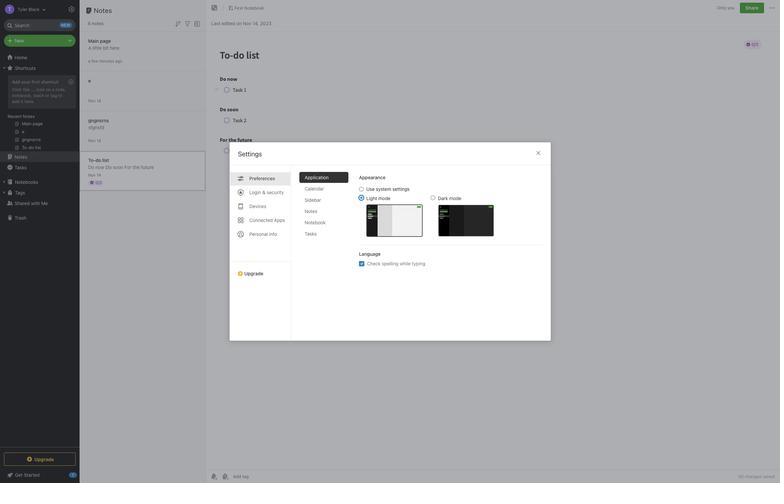 Task type: describe. For each thing, give the bounding box(es) containing it.
connected
[[249, 218, 273, 223]]

tag
[[51, 93, 57, 98]]

page
[[100, 38, 111, 44]]

2023
[[260, 20, 272, 26]]

to
[[58, 93, 62, 98]]

note window element
[[206, 0, 781, 484]]

shortcuts button
[[0, 63, 79, 73]]

tasks tab
[[300, 229, 349, 240]]

new button
[[4, 35, 76, 47]]

only
[[718, 5, 727, 10]]

upgrade for the rightmost 'upgrade' popup button
[[244, 271, 263, 277]]

only you
[[718, 5, 735, 10]]

light mode
[[367, 196, 391, 201]]

here.
[[25, 99, 35, 104]]

gngnsrns sfgnsfd
[[88, 118, 109, 130]]

2 do from the left
[[106, 164, 112, 170]]

Use system settings radio
[[359, 187, 364, 192]]

&
[[262, 190, 266, 195]]

a
[[88, 45, 91, 51]]

first
[[235, 5, 243, 10]]

personal
[[249, 232, 268, 237]]

a inside icon on a note, notebook, stack or tag to add it here.
[[52, 87, 55, 92]]

calendar
[[305, 186, 324, 192]]

notebooks link
[[0, 177, 79, 188]]

14 for e
[[97, 98, 101, 103]]

Light mode radio
[[359, 196, 364, 200]]

share button
[[741, 3, 765, 13]]

typing
[[412, 261, 426, 267]]

add
[[12, 99, 20, 104]]

4
[[88, 21, 91, 26]]

apps
[[274, 218, 285, 223]]

now
[[96, 164, 104, 170]]

few
[[92, 59, 98, 64]]

notes link
[[0, 152, 79, 162]]

appearance
[[359, 175, 386, 181]]

add a reminder image
[[210, 473, 218, 481]]

notes inside notes tab
[[305, 209, 318, 214]]

notebook inside button
[[245, 5, 264, 10]]

with
[[31, 201, 40, 206]]

sfgnsfd
[[88, 125, 104, 130]]

preferences
[[249, 176, 275, 182]]

nov down e
[[88, 98, 96, 103]]

do
[[96, 157, 101, 163]]

nov up "0/3"
[[88, 173, 96, 178]]

saved
[[764, 475, 776, 480]]

language
[[359, 252, 381, 257]]

14,
[[253, 20, 259, 26]]

login
[[249, 190, 261, 195]]

tree containing home
[[0, 52, 80, 447]]

close image
[[535, 149, 543, 157]]

connected apps
[[249, 218, 285, 223]]

settings
[[238, 150, 262, 158]]

dark
[[438, 196, 448, 201]]

use system settings
[[367, 187, 410, 192]]

nov 14 for gngnsrns
[[88, 138, 101, 143]]

to-do list do now do soon for the future
[[88, 157, 154, 170]]

nov 14 for e
[[88, 98, 101, 103]]

light
[[367, 196, 377, 201]]

share
[[746, 5, 759, 11]]

soon
[[113, 164, 123, 170]]

expand tags image
[[2, 190, 7, 195]]

icon on a note, notebook, stack or tag to add it here.
[[12, 87, 66, 104]]

notebooks
[[15, 179, 38, 185]]

mode for light mode
[[379, 196, 391, 201]]

3 14 from the top
[[97, 173, 101, 178]]

Check spelling while typing checkbox
[[359, 261, 365, 267]]

click the ...
[[12, 87, 35, 92]]

list
[[103, 157, 109, 163]]

or
[[45, 93, 49, 98]]

mode for dark mode
[[450, 196, 462, 201]]

14 for gngnsrns
[[97, 138, 101, 143]]

tab list for appearance
[[300, 172, 354, 341]]

e
[[88, 78, 91, 83]]

check
[[367, 261, 381, 267]]

application tab
[[300, 172, 349, 183]]

click
[[12, 87, 22, 92]]

sidebar
[[305, 197, 321, 203]]

Dark mode radio
[[431, 196, 436, 200]]

0/3
[[96, 180, 102, 185]]

the inside "group"
[[23, 87, 30, 92]]

all
[[739, 475, 744, 480]]

home link
[[0, 52, 80, 63]]

1 do from the left
[[88, 164, 94, 170]]

shortcut
[[41, 79, 58, 85]]

notebook,
[[12, 93, 32, 98]]

dark mode
[[438, 196, 462, 201]]



Task type: vqa. For each thing, say whether or not it's contained in the screenshot.
topmost Upgrade
yes



Task type: locate. For each thing, give the bounding box(es) containing it.
2 14 from the top
[[97, 138, 101, 143]]

on right "edited"
[[237, 20, 242, 26]]

gngnsrns
[[88, 118, 109, 123]]

login & security
[[249, 190, 284, 195]]

while
[[400, 261, 411, 267]]

last
[[211, 20, 221, 26]]

shared with me link
[[0, 198, 79, 209]]

1 horizontal spatial the
[[133, 164, 140, 170]]

nov
[[243, 20, 252, 26], [88, 98, 96, 103], [88, 138, 96, 143], [88, 173, 96, 178]]

icon
[[36, 87, 45, 92]]

notebook
[[245, 5, 264, 10], [305, 220, 326, 226]]

1 14 from the top
[[97, 98, 101, 103]]

0 horizontal spatial do
[[88, 164, 94, 170]]

do down list
[[106, 164, 112, 170]]

first notebook button
[[226, 3, 267, 13]]

tab list containing preferences
[[230, 166, 291, 341]]

0 horizontal spatial on
[[46, 87, 51, 92]]

on inside icon on a note, notebook, stack or tag to add it here.
[[46, 87, 51, 92]]

application
[[305, 175, 329, 181]]

Note Editor text field
[[206, 32, 781, 470]]

all changes saved
[[739, 475, 776, 480]]

expand notebooks image
[[2, 180, 7, 185]]

1 vertical spatial upgrade
[[34, 457, 54, 463]]

1 horizontal spatial upgrade button
[[230, 262, 291, 279]]

mode
[[379, 196, 391, 201], [450, 196, 462, 201]]

0 vertical spatial a
[[88, 59, 90, 64]]

nov 14 up "0/3"
[[88, 173, 101, 178]]

use
[[367, 187, 375, 192]]

future
[[141, 164, 154, 170]]

nov down the sfgnsfd
[[88, 138, 96, 143]]

notes up tasks button
[[15, 154, 27, 160]]

1 nov 14 from the top
[[88, 98, 101, 103]]

home
[[15, 55, 27, 60]]

upgrade
[[244, 271, 263, 277], [34, 457, 54, 463]]

sidebar tab
[[300, 195, 349, 206]]

0 horizontal spatial a
[[52, 87, 55, 92]]

tasks down notebook tab
[[305, 231, 317, 237]]

0 horizontal spatial notebook
[[245, 5, 264, 10]]

the
[[23, 87, 30, 92], [133, 164, 140, 170]]

0 vertical spatial notebook
[[245, 5, 264, 10]]

nov 14 down the sfgnsfd
[[88, 138, 101, 143]]

check spelling while typing
[[367, 261, 426, 267]]

a up the tag
[[52, 87, 55, 92]]

1 horizontal spatial tasks
[[305, 231, 317, 237]]

Search text field
[[9, 19, 71, 31]]

notebook inside tab
[[305, 220, 326, 226]]

1 horizontal spatial notebook
[[305, 220, 326, 226]]

notes inside notes link
[[15, 154, 27, 160]]

main page
[[88, 38, 111, 44]]

add your first shortcut
[[12, 79, 58, 85]]

0 vertical spatial the
[[23, 87, 30, 92]]

note list element
[[80, 0, 206, 484]]

on up or
[[46, 87, 51, 92]]

add
[[12, 79, 20, 85]]

the right for
[[133, 164, 140, 170]]

tab list containing application
[[300, 172, 354, 341]]

a left few
[[88, 59, 90, 64]]

bit
[[103, 45, 109, 51]]

tasks inside tab
[[305, 231, 317, 237]]

a inside note list element
[[88, 59, 90, 64]]

2 vertical spatial 14
[[97, 173, 101, 178]]

1 vertical spatial tasks
[[305, 231, 317, 237]]

do
[[88, 164, 94, 170], [106, 164, 112, 170]]

add tag image
[[221, 473, 229, 481]]

info
[[269, 232, 277, 237]]

1 horizontal spatial do
[[106, 164, 112, 170]]

tasks up notebooks
[[15, 165, 27, 170]]

a few minutes ago
[[88, 59, 122, 64]]

0 horizontal spatial tasks
[[15, 165, 27, 170]]

notes up notes on the top of page
[[94, 7, 112, 14]]

a
[[88, 59, 90, 64], [52, 87, 55, 92]]

mode right dark
[[450, 196, 462, 201]]

None search field
[[9, 19, 71, 31]]

tab list for application
[[230, 166, 291, 341]]

1 vertical spatial the
[[133, 164, 140, 170]]

do down to-
[[88, 164, 94, 170]]

it
[[21, 99, 23, 104]]

0 vertical spatial tasks
[[15, 165, 27, 170]]

on inside note window 'element'
[[237, 20, 242, 26]]

1 mode from the left
[[379, 196, 391, 201]]

system
[[376, 187, 391, 192]]

0 horizontal spatial upgrade
[[34, 457, 54, 463]]

1 vertical spatial notebook
[[305, 220, 326, 226]]

tags button
[[0, 188, 79, 198]]

14
[[97, 98, 101, 103], [97, 138, 101, 143], [97, 173, 101, 178]]

to-
[[88, 157, 96, 163]]

nov inside note window 'element'
[[243, 20, 252, 26]]

tasks button
[[0, 162, 79, 173]]

14 up 'gngnsrns'
[[97, 98, 101, 103]]

tags
[[15, 190, 25, 196]]

notes inside note list element
[[94, 7, 112, 14]]

1 horizontal spatial mode
[[450, 196, 462, 201]]

here
[[110, 45, 119, 51]]

1 vertical spatial upgrade button
[[4, 453, 76, 467]]

0 vertical spatial on
[[237, 20, 242, 26]]

minutes
[[99, 59, 114, 64]]

trash link
[[0, 213, 79, 223]]

me
[[41, 201, 48, 206]]

nov 14 up 'gngnsrns'
[[88, 98, 101, 103]]

upgrade for left 'upgrade' popup button
[[34, 457, 54, 463]]

personal info
[[249, 232, 277, 237]]

settings
[[393, 187, 410, 192]]

1 horizontal spatial tab list
[[300, 172, 354, 341]]

0 vertical spatial upgrade button
[[230, 262, 291, 279]]

0 horizontal spatial mode
[[379, 196, 391, 201]]

the inside to-do list do now do soon for the future
[[133, 164, 140, 170]]

calendar tab
[[300, 184, 349, 194]]

notes inside "group"
[[23, 114, 35, 119]]

0 horizontal spatial the
[[23, 87, 30, 92]]

spelling
[[382, 261, 399, 267]]

tab list
[[230, 166, 291, 341], [300, 172, 354, 341]]

2 vertical spatial nov 14
[[88, 173, 101, 178]]

for
[[125, 164, 132, 170]]

security
[[267, 190, 284, 195]]

little
[[93, 45, 102, 51]]

0 horizontal spatial tab list
[[230, 166, 291, 341]]

shared
[[15, 201, 30, 206]]

tree
[[0, 52, 80, 447]]

trash
[[15, 215, 26, 221]]

you
[[728, 5, 735, 10]]

nov left 14,
[[243, 20, 252, 26]]

notes right recent
[[23, 114, 35, 119]]

notes down "sidebar"
[[305, 209, 318, 214]]

tasks inside button
[[15, 165, 27, 170]]

on
[[237, 20, 242, 26], [46, 87, 51, 92]]

devices
[[249, 204, 266, 209]]

1 horizontal spatial a
[[88, 59, 90, 64]]

stack
[[33, 93, 44, 98]]

0 vertical spatial upgrade
[[244, 271, 263, 277]]

0 vertical spatial nov 14
[[88, 98, 101, 103]]

nov 14
[[88, 98, 101, 103], [88, 138, 101, 143], [88, 173, 101, 178]]

14 down the sfgnsfd
[[97, 138, 101, 143]]

expand note image
[[211, 4, 219, 12]]

notebook right first
[[245, 5, 264, 10]]

2 nov 14 from the top
[[88, 138, 101, 143]]

14 up "0/3"
[[97, 173, 101, 178]]

option group
[[359, 187, 495, 237]]

option group containing use system settings
[[359, 187, 495, 237]]

1 vertical spatial nov 14
[[88, 138, 101, 143]]

recent notes
[[8, 114, 35, 119]]

notebook tab
[[300, 217, 349, 228]]

note,
[[56, 87, 66, 92]]

2 mode from the left
[[450, 196, 462, 201]]

changes
[[746, 475, 763, 480]]

1 vertical spatial 14
[[97, 138, 101, 143]]

1 vertical spatial on
[[46, 87, 51, 92]]

recent
[[8, 114, 22, 119]]

...
[[31, 87, 35, 92]]

last edited on nov 14, 2023
[[211, 20, 272, 26]]

notes tab
[[300, 206, 349, 217]]

4 notes
[[88, 21, 104, 26]]

new
[[15, 38, 24, 43]]

1 horizontal spatial on
[[237, 20, 242, 26]]

main
[[88, 38, 99, 44]]

shared with me
[[15, 201, 48, 206]]

1 horizontal spatial upgrade
[[244, 271, 263, 277]]

mode down system
[[379, 196, 391, 201]]

0 horizontal spatial upgrade button
[[4, 453, 76, 467]]

notebook down notes tab on the top of page
[[305, 220, 326, 226]]

the left ... on the left of the page
[[23, 87, 30, 92]]

your
[[21, 79, 30, 85]]

0 vertical spatial 14
[[97, 98, 101, 103]]

tasks
[[15, 165, 27, 170], [305, 231, 317, 237]]

settings image
[[68, 5, 76, 13]]

group
[[0, 73, 79, 154]]

a little bit here
[[88, 45, 119, 51]]

1 vertical spatial a
[[52, 87, 55, 92]]

first
[[32, 79, 40, 85]]

group containing add your first shortcut
[[0, 73, 79, 154]]

3 nov 14 from the top
[[88, 173, 101, 178]]

notes
[[92, 21, 104, 26]]

edited
[[222, 20, 235, 26]]

ago
[[115, 59, 122, 64]]



